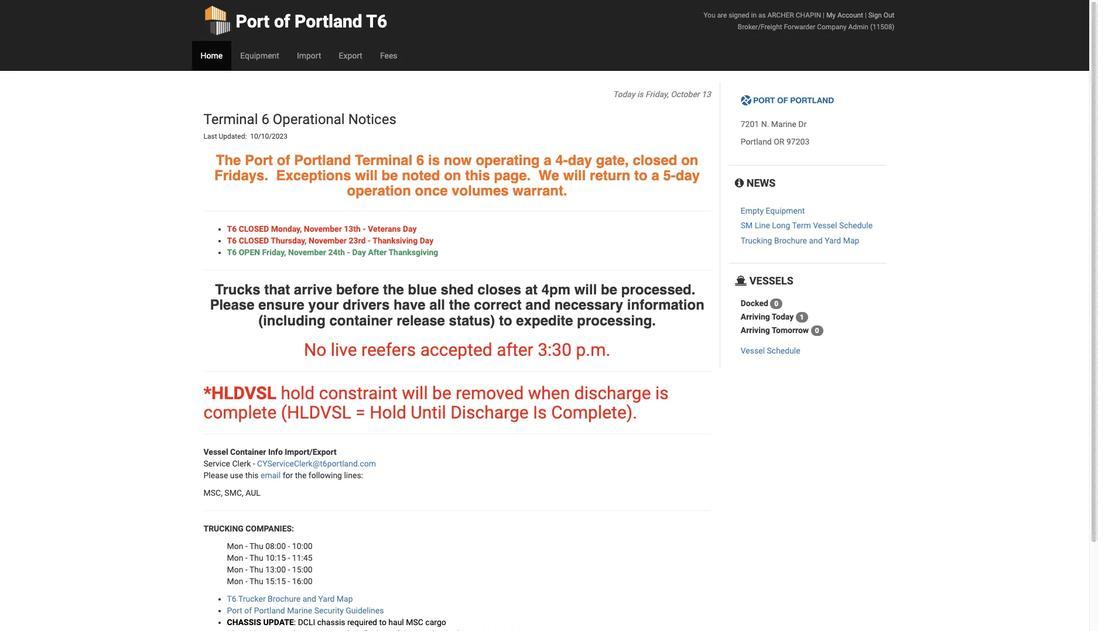 Task type: describe. For each thing, give the bounding box(es) containing it.
fridays
[[214, 167, 264, 184]]

vessel for vessel schedule
[[741, 346, 765, 356]]

10:15
[[265, 553, 286, 563]]

at
[[525, 282, 538, 298]]

brochure inside empty equipment sm line long term vessel schedule trucking brochure and yard map
[[774, 236, 807, 245]]

volumes
[[452, 183, 509, 199]]

- left the '10:15'
[[245, 553, 248, 563]]

0 vertical spatial today
[[613, 90, 635, 99]]

sign
[[868, 11, 882, 19]]

sign out link
[[868, 11, 895, 19]]

we
[[539, 167, 559, 184]]

7201 n. marine dr
[[741, 120, 807, 129]]

port inside 't6 trucker brochure and yard map port of portland marine security guidelines chassis update : dcli chassis required to haul msc cargo'
[[227, 606, 242, 615]]

tomorrow
[[772, 325, 809, 335]]

friday, inside t6 closed monday, november 13th - veterans day t6 closed thursday, november 23rd - thanksiving day t6 open friday, november 24th - day after thanksgiving
[[262, 248, 286, 257]]

portland inside "the port of portland terminal 6 is now operating a 4-day gate, closed on fridays .  exceptions will be noted on this page.  we will return to a 5-day operation once volumes warrant."
[[294, 152, 351, 168]]

(hldvsl
[[281, 402, 351, 423]]

2 mon from the top
[[227, 553, 243, 563]]

october
[[671, 90, 700, 99]]

1 horizontal spatial day
[[403, 224, 417, 234]]

- left '15:00'
[[288, 565, 290, 574]]

in
[[751, 11, 757, 19]]

discharge
[[450, 402, 529, 423]]

import button
[[288, 41, 330, 70]]

2 thu from the top
[[249, 553, 263, 563]]

archer
[[767, 11, 794, 19]]

trucks
[[215, 282, 260, 298]]

email
[[261, 471, 281, 480]]

0 horizontal spatial on
[[444, 167, 461, 184]]

or
[[774, 137, 784, 147]]

signed
[[729, 11, 749, 19]]

all
[[429, 297, 445, 313]]

t6 down fridays at left
[[227, 224, 237, 234]]

to inside 't6 trucker brochure and yard map port of portland marine security guidelines chassis update : dcli chassis required to haul msc cargo'
[[379, 618, 386, 627]]

brochure inside 't6 trucker brochure and yard map port of portland marine security guidelines chassis update : dcli chassis required to haul msc cargo'
[[268, 594, 301, 604]]

1 vertical spatial november
[[309, 236, 347, 245]]

closes
[[477, 282, 521, 298]]

smc,
[[225, 488, 243, 498]]

when
[[528, 383, 570, 403]]

service
[[204, 459, 230, 468]]

please inside vessel container info import/export service clerk - cyserviceclerk@t6portland.com please use this email for the following lines:
[[204, 471, 228, 480]]

0 horizontal spatial schedule
[[767, 346, 800, 356]]

0 vertical spatial port
[[236, 11, 270, 32]]

1 mon from the top
[[227, 542, 243, 551]]

vessel schedule
[[741, 346, 800, 356]]

11:45
[[292, 553, 313, 563]]

terminal inside the terminal 6 operational notices last updated:  10/10/2023
[[204, 111, 258, 128]]

equipment inside empty equipment sm line long term vessel schedule trucking brochure and yard map
[[766, 206, 805, 216]]

discharge
[[574, 383, 651, 403]]

08:00
[[265, 542, 286, 551]]

operational
[[273, 111, 345, 128]]

n.
[[761, 120, 769, 129]]

t6 left open
[[227, 248, 237, 257]]

6 inside the terminal 6 operational notices last updated:  10/10/2023
[[261, 111, 269, 128]]

information
[[627, 297, 704, 313]]

arrive
[[294, 282, 332, 298]]

companies:
[[246, 524, 294, 533]]

you
[[704, 11, 716, 19]]

today inside docked 0 arriving today 1 arriving tomorrow 0
[[772, 312, 794, 321]]

today is friday, october 13
[[613, 90, 711, 99]]

will right exceptions
[[355, 167, 378, 184]]

you are signed in as archer chapin | my account | sign out broker/freight forwarder company admin (11508)
[[704, 11, 895, 31]]

24th
[[328, 248, 345, 257]]

this inside vessel container info import/export service clerk - cyserviceclerk@t6portland.com please use this email for the following lines:
[[245, 471, 259, 480]]

trucking companies:
[[204, 524, 294, 533]]

release
[[397, 312, 445, 329]]

this inside "the port of portland terminal 6 is now operating a 4-day gate, closed on fridays .  exceptions will be noted on this page.  we will return to a 5-day operation once volumes warrant."
[[465, 167, 490, 184]]

vessel for vessel container info import/export service clerk - cyserviceclerk@t6portland.com please use this email for the following lines:
[[204, 447, 228, 457]]

- left 16:00
[[288, 577, 290, 586]]

2 closed from the top
[[239, 236, 269, 245]]

use
[[230, 471, 243, 480]]

be inside "the port of portland terminal 6 is now operating a 4-day gate, closed on fridays .  exceptions will be noted on this page.  we will return to a 5-day operation once volumes warrant."
[[382, 167, 398, 184]]

warrant.
[[513, 183, 567, 199]]

1 vertical spatial 0
[[815, 327, 819, 335]]

necessary
[[554, 297, 623, 313]]

out
[[884, 11, 895, 19]]

- left 10:00
[[288, 542, 290, 551]]

update
[[263, 618, 294, 627]]

equipment button
[[231, 41, 288, 70]]

sm
[[741, 221, 753, 230]]

3:30
[[538, 340, 572, 360]]

0 vertical spatial of
[[274, 11, 290, 32]]

company
[[817, 23, 847, 31]]

broker/freight
[[738, 23, 782, 31]]

1 horizontal spatial on
[[681, 152, 698, 168]]

marine inside 't6 trucker brochure and yard map port of portland marine security guidelines chassis update : dcli chassis required to haul msc cargo'
[[287, 606, 312, 615]]

is inside hold constraint will be removed when discharge is complete (hldvsl = hold until discharge is complete).
[[655, 383, 669, 403]]

container
[[329, 312, 393, 329]]

portland inside 't6 trucker brochure and yard map port of portland marine security guidelines chassis update : dcli chassis required to haul msc cargo'
[[254, 606, 285, 615]]

admin
[[848, 23, 868, 31]]

1 closed from the top
[[239, 224, 269, 234]]

portland inside port of portland t6 link
[[295, 11, 362, 32]]

trucking
[[204, 524, 244, 533]]

1 horizontal spatial the
[[383, 282, 404, 298]]

2 vertical spatial day
[[352, 248, 366, 257]]

port of portland marine security guidelines link
[[227, 606, 384, 615]]

ship image
[[735, 276, 747, 287]]

map inside 't6 trucker brochure and yard map port of portland marine security guidelines chassis update : dcli chassis required to haul msc cargo'
[[337, 594, 353, 604]]

13
[[702, 90, 711, 99]]

cyserviceclerk@t6portland.com link
[[257, 459, 376, 468]]

return
[[590, 167, 630, 184]]

be inside trucks that arrive before the blue shed closes at 4pm will be processed. please ensure your drivers have all the correct and necessary information (including container release status) to expedite processing.
[[601, 282, 617, 298]]

4 thu from the top
[[249, 577, 263, 586]]

3 thu from the top
[[249, 565, 263, 574]]

will inside hold constraint will be removed when discharge is complete (hldvsl = hold until discharge is complete).
[[402, 383, 428, 403]]

operating
[[476, 152, 540, 168]]

portland or 97203
[[741, 137, 810, 147]]

- left 13:00
[[245, 565, 248, 574]]

for
[[283, 471, 293, 480]]

msc, smc, aul
[[204, 488, 261, 498]]

my account link
[[826, 11, 863, 19]]

mon - thu 08:00 - 10:00 mon - thu 10:15 - 11:45 mon - thu 13:00 - 15:00 mon - thu 15:15 - 16:00
[[227, 542, 313, 586]]

1 horizontal spatial a
[[652, 167, 659, 184]]

import
[[297, 51, 321, 60]]

0 horizontal spatial day
[[568, 152, 592, 168]]

following
[[309, 471, 342, 480]]

2 horizontal spatial the
[[449, 297, 470, 313]]

2 | from the left
[[865, 11, 867, 19]]

thanksiving
[[373, 236, 418, 245]]

lines:
[[344, 471, 363, 480]]

(including
[[258, 312, 326, 329]]

- right 13th
[[363, 224, 366, 234]]

msc
[[406, 618, 423, 627]]

export
[[339, 51, 362, 60]]

empty equipment sm line long term vessel schedule trucking brochure and yard map
[[741, 206, 873, 245]]

0 vertical spatial november
[[304, 224, 342, 234]]

map inside empty equipment sm line long term vessel schedule trucking brochure and yard map
[[843, 236, 859, 245]]

required
[[347, 618, 377, 627]]

cargo
[[425, 618, 446, 627]]

:
[[294, 618, 296, 627]]

1 horizontal spatial friday,
[[645, 90, 669, 99]]

the
[[216, 152, 241, 168]]

0 horizontal spatial a
[[544, 152, 552, 168]]

*hldvsl
[[204, 383, 276, 403]]

terminal inside "the port of portland terminal 6 is now operating a 4-day gate, closed on fridays .  exceptions will be noted on this page.  we will return to a 5-day operation once volumes warrant."
[[355, 152, 413, 168]]

veterans
[[368, 224, 401, 234]]

4pm
[[542, 282, 570, 298]]



Task type: locate. For each thing, give the bounding box(es) containing it.
terminal 6 operational notices last updated:  10/10/2023
[[204, 111, 400, 141]]

yard up security
[[318, 594, 335, 604]]

that
[[264, 282, 290, 298]]

1 vertical spatial marine
[[287, 606, 312, 615]]

t6
[[366, 11, 387, 32], [227, 224, 237, 234], [227, 236, 237, 245], [227, 248, 237, 257], [227, 594, 236, 604]]

vessel inside vessel container info import/export service clerk - cyserviceclerk@t6portland.com please use this email for the following lines:
[[204, 447, 228, 457]]

to left the 5-
[[634, 167, 648, 184]]

mon
[[227, 542, 243, 551], [227, 553, 243, 563], [227, 565, 243, 574], [227, 577, 243, 586]]

4 mon from the top
[[227, 577, 243, 586]]

day up 'thanksiving'
[[403, 224, 417, 234]]

2 horizontal spatial is
[[655, 383, 669, 403]]

vessel down docked 0 arriving today 1 arriving tomorrow 0
[[741, 346, 765, 356]]

0 horizontal spatial be
[[382, 167, 398, 184]]

1 horizontal spatial marine
[[771, 120, 796, 129]]

is left 'october'
[[637, 90, 643, 99]]

1 vertical spatial please
[[204, 471, 228, 480]]

t6 left trucker
[[227, 594, 236, 604]]

0 horizontal spatial day
[[352, 248, 366, 257]]

1 vertical spatial this
[[245, 471, 259, 480]]

0 vertical spatial this
[[465, 167, 490, 184]]

after
[[368, 248, 387, 257]]

0 vertical spatial friday,
[[645, 90, 669, 99]]

2 vertical spatial port
[[227, 606, 242, 615]]

and up port of portland marine security guidelines link at left bottom
[[303, 594, 316, 604]]

be
[[382, 167, 398, 184], [601, 282, 617, 298], [432, 383, 451, 403]]

please inside trucks that arrive before the blue shed closes at 4pm will be processed. please ensure your drivers have all the correct and necessary information (including container release status) to expedite processing.
[[210, 297, 254, 313]]

are
[[717, 11, 727, 19]]

info
[[268, 447, 283, 457]]

port up chassis
[[227, 606, 242, 615]]

0 horizontal spatial this
[[245, 471, 259, 480]]

last
[[204, 133, 217, 141]]

and inside 't6 trucker brochure and yard map port of portland marine security guidelines chassis update : dcli chassis required to haul msc cargo'
[[303, 594, 316, 604]]

1 horizontal spatial equipment
[[766, 206, 805, 216]]

1 vertical spatial equipment
[[766, 206, 805, 216]]

0 vertical spatial 6
[[261, 111, 269, 128]]

to left haul
[[379, 618, 386, 627]]

thu left 13:00
[[249, 565, 263, 574]]

1 horizontal spatial is
[[637, 90, 643, 99]]

0 vertical spatial be
[[382, 167, 398, 184]]

noted
[[402, 167, 440, 184]]

1 horizontal spatial |
[[865, 11, 867, 19]]

0 horizontal spatial brochure
[[268, 594, 301, 604]]

forwarder
[[784, 23, 815, 31]]

2 vertical spatial and
[[303, 594, 316, 604]]

1 vertical spatial and
[[526, 297, 551, 313]]

the port of portland terminal 6 is now operating a 4-day gate, closed on fridays .  exceptions will be noted on this page.  we will return to a 5-day operation once volumes warrant.
[[214, 152, 700, 199]]

- up trucker
[[245, 577, 248, 586]]

will
[[355, 167, 378, 184], [563, 167, 586, 184], [574, 282, 597, 298], [402, 383, 428, 403]]

and down sm line long term vessel schedule link
[[809, 236, 823, 245]]

and inside empty equipment sm line long term vessel schedule trucking brochure and yard map
[[809, 236, 823, 245]]

0 vertical spatial terminal
[[204, 111, 258, 128]]

0 vertical spatial schedule
[[839, 221, 873, 230]]

a left 4-
[[544, 152, 552, 168]]

0 vertical spatial 0
[[774, 300, 778, 308]]

2 horizontal spatial and
[[809, 236, 823, 245]]

the right all
[[449, 297, 470, 313]]

closed
[[633, 152, 677, 168]]

2 vertical spatial november
[[288, 248, 326, 257]]

thursday,
[[271, 236, 307, 245]]

on right noted
[[444, 167, 461, 184]]

news
[[744, 177, 776, 189]]

map up security
[[337, 594, 353, 604]]

=
[[356, 402, 365, 423]]

1 vertical spatial port
[[245, 152, 273, 168]]

yard inside 't6 trucker brochure and yard map port of portland marine security guidelines chassis update : dcli chassis required to haul msc cargo'
[[318, 594, 335, 604]]

0
[[774, 300, 778, 308], [815, 327, 819, 335]]

t6 up fees
[[366, 11, 387, 32]]

thu left the '10:15'
[[249, 553, 263, 563]]

0 vertical spatial vessel
[[813, 221, 837, 230]]

to inside trucks that arrive before the blue shed closes at 4pm will be processed. please ensure your drivers have all the correct and necessary information (including container release status) to expedite processing.
[[499, 312, 512, 329]]

2 vertical spatial of
[[244, 606, 252, 615]]

live
[[331, 340, 357, 360]]

1 vertical spatial map
[[337, 594, 353, 604]]

correct
[[474, 297, 522, 313]]

1 horizontal spatial be
[[432, 383, 451, 403]]

complete
[[204, 402, 277, 423]]

drivers
[[343, 297, 390, 313]]

0 horizontal spatial yard
[[318, 594, 335, 604]]

portland down 7201
[[741, 137, 772, 147]]

| left 'my'
[[823, 11, 825, 19]]

equipment inside popup button
[[240, 51, 279, 60]]

7201
[[741, 120, 759, 129]]

expedite
[[516, 312, 573, 329]]

notices
[[348, 111, 396, 128]]

will down reefers
[[402, 383, 428, 403]]

map down sm line long term vessel schedule link
[[843, 236, 859, 245]]

empty
[[741, 206, 764, 216]]

16:00
[[292, 577, 313, 586]]

marine up the or
[[771, 120, 796, 129]]

0 horizontal spatial and
[[303, 594, 316, 604]]

thu up trucker
[[249, 577, 263, 586]]

on right the 5-
[[681, 152, 698, 168]]

thu down trucking companies:
[[249, 542, 263, 551]]

info circle image
[[735, 178, 744, 189]]

processed.
[[621, 282, 695, 298]]

1 horizontal spatial and
[[526, 297, 551, 313]]

line
[[755, 221, 770, 230]]

portland down the terminal 6 operational notices last updated:  10/10/2023
[[294, 152, 351, 168]]

0 vertical spatial please
[[210, 297, 254, 313]]

- right the clerk at the bottom of the page
[[253, 459, 255, 468]]

will right 4pm
[[574, 282, 597, 298]]

(11508)
[[870, 23, 895, 31]]

the left blue
[[383, 282, 404, 298]]

portland
[[295, 11, 362, 32], [741, 137, 772, 147], [294, 152, 351, 168], [254, 606, 285, 615]]

of inside "the port of portland terminal 6 is now operating a 4-day gate, closed on fridays .  exceptions will be noted on this page.  we will return to a 5-day operation once volumes warrant."
[[277, 152, 290, 168]]

no
[[304, 340, 326, 360]]

and inside trucks that arrive before the blue shed closes at 4pm will be processed. please ensure your drivers have all the correct and necessary information (including container release status) to expedite processing.
[[526, 297, 551, 313]]

vessel schedule link
[[741, 346, 800, 356]]

1 vertical spatial closed
[[239, 236, 269, 245]]

port up equipment popup button
[[236, 11, 270, 32]]

trucks that arrive before the blue shed closes at 4pm will be processed. please ensure your drivers have all the correct and necessary information (including container release status) to expedite processing.
[[210, 282, 704, 329]]

and right correct
[[526, 297, 551, 313]]

- right '24th'
[[347, 248, 350, 257]]

be up processing.
[[601, 282, 617, 298]]

processing.
[[577, 312, 656, 329]]

port of portland t6
[[236, 11, 387, 32]]

after
[[497, 340, 533, 360]]

day down 23rd
[[352, 248, 366, 257]]

6 up once at the left of page
[[416, 152, 424, 168]]

2 horizontal spatial vessel
[[813, 221, 837, 230]]

the right for
[[295, 471, 307, 480]]

be down accepted
[[432, 383, 451, 403]]

terminal
[[204, 111, 258, 128], [355, 152, 413, 168]]

2 vertical spatial to
[[379, 618, 386, 627]]

- left 11:45
[[288, 553, 290, 563]]

marine
[[771, 120, 796, 129], [287, 606, 312, 615]]

vessel up service
[[204, 447, 228, 457]]

0 horizontal spatial today
[[613, 90, 635, 99]]

1 vertical spatial to
[[499, 312, 512, 329]]

1 horizontal spatial day
[[676, 167, 700, 184]]

2 vertical spatial is
[[655, 383, 669, 403]]

0 horizontal spatial to
[[379, 618, 386, 627]]

1 vertical spatial be
[[601, 282, 617, 298]]

friday, down thursday,
[[262, 248, 286, 257]]

day left gate,
[[568, 152, 592, 168]]

0 right docked
[[774, 300, 778, 308]]

vessel right term
[[813, 221, 837, 230]]

arriving up vessel schedule link at the bottom right of page
[[741, 325, 770, 335]]

schedule inside empty equipment sm line long term vessel schedule trucking brochure and yard map
[[839, 221, 873, 230]]

t6 up trucks
[[227, 236, 237, 245]]

p.m.
[[576, 340, 610, 360]]

1 horizontal spatial brochure
[[774, 236, 807, 245]]

10/10/2023
[[250, 133, 288, 141]]

1 horizontal spatial this
[[465, 167, 490, 184]]

yard down sm line long term vessel schedule link
[[825, 236, 841, 245]]

chassis
[[227, 618, 261, 627]]

my
[[826, 11, 836, 19]]

0 vertical spatial marine
[[771, 120, 796, 129]]

vessels
[[747, 275, 793, 287]]

1 horizontal spatial 6
[[416, 152, 424, 168]]

0 right tomorrow
[[815, 327, 819, 335]]

2 horizontal spatial to
[[634, 167, 648, 184]]

0 vertical spatial to
[[634, 167, 648, 184]]

- inside vessel container info import/export service clerk - cyserviceclerk@t6portland.com please use this email for the following lines:
[[253, 459, 255, 468]]

of inside 't6 trucker brochure and yard map port of portland marine security guidelines chassis update : dcli chassis required to haul msc cargo'
[[244, 606, 252, 615]]

0 horizontal spatial equipment
[[240, 51, 279, 60]]

be left noted
[[382, 167, 398, 184]]

1 horizontal spatial yard
[[825, 236, 841, 245]]

will right we
[[563, 167, 586, 184]]

t6 trucker brochure and yard map port of portland marine security guidelines chassis update : dcli chassis required to haul msc cargo
[[227, 594, 446, 627]]

vessel inside empty equipment sm line long term vessel schedule trucking brochure and yard map
[[813, 221, 837, 230]]

dcli
[[298, 618, 315, 627]]

complete).
[[551, 402, 637, 423]]

yard inside empty equipment sm line long term vessel schedule trucking brochure and yard map
[[825, 236, 841, 245]]

of down trucker
[[244, 606, 252, 615]]

1 thu from the top
[[249, 542, 263, 551]]

t6 trucker brochure and yard map link
[[227, 594, 353, 604]]

blue
[[408, 282, 437, 298]]

msc,
[[204, 488, 222, 498]]

accepted
[[420, 340, 492, 360]]

fees button
[[371, 41, 406, 70]]

1 vertical spatial vessel
[[741, 346, 765, 356]]

t6 inside 't6 trucker brochure and yard map port of portland marine security guidelines chassis update : dcli chassis required to haul msc cargo'
[[227, 594, 236, 604]]

15:15
[[265, 577, 286, 586]]

1 horizontal spatial today
[[772, 312, 794, 321]]

reefers
[[361, 340, 416, 360]]

this right use
[[245, 471, 259, 480]]

0 horizontal spatial terminal
[[204, 111, 258, 128]]

gate,
[[596, 152, 629, 168]]

thanksgiving
[[389, 248, 438, 257]]

6 inside "the port of portland terminal 6 is now operating a 4-day gate, closed on fridays .  exceptions will be noted on this page.  we will return to a 5-day operation once volumes warrant."
[[416, 152, 424, 168]]

1 horizontal spatial schedule
[[839, 221, 873, 230]]

constraint
[[319, 383, 398, 403]]

will inside trucks that arrive before the blue shed closes at 4pm will be processed. please ensure your drivers have all the correct and necessary information (including container release status) to expedite processing.
[[574, 282, 597, 298]]

1 vertical spatial brochure
[[268, 594, 301, 604]]

of
[[274, 11, 290, 32], [277, 152, 290, 168], [244, 606, 252, 615]]

terminal up last
[[204, 111, 258, 128]]

to inside "the port of portland terminal 6 is now operating a 4-day gate, closed on fridays .  exceptions will be noted on this page.  we will return to a 5-day operation once volumes warrant."
[[634, 167, 648, 184]]

0 horizontal spatial 0
[[774, 300, 778, 308]]

map
[[843, 236, 859, 245], [337, 594, 353, 604]]

arriving down docked
[[741, 312, 770, 321]]

1 vertical spatial of
[[277, 152, 290, 168]]

port inside "the port of portland terminal 6 is now operating a 4-day gate, closed on fridays .  exceptions will be noted on this page.  we will return to a 5-day operation once volumes warrant."
[[245, 152, 273, 168]]

3 mon from the top
[[227, 565, 243, 574]]

1 horizontal spatial vessel
[[741, 346, 765, 356]]

portland up import
[[295, 11, 362, 32]]

container
[[230, 447, 266, 457]]

| left sign in the right top of the page
[[865, 11, 867, 19]]

1 horizontal spatial 0
[[815, 327, 819, 335]]

0 horizontal spatial |
[[823, 11, 825, 19]]

portland up 'update'
[[254, 606, 285, 615]]

0 vertical spatial arriving
[[741, 312, 770, 321]]

be inside hold constraint will be removed when discharge is complete (hldvsl = hold until discharge is complete).
[[432, 383, 451, 403]]

port down 10/10/2023
[[245, 152, 273, 168]]

23rd
[[349, 236, 366, 245]]

please left that
[[210, 297, 254, 313]]

0 horizontal spatial the
[[295, 471, 307, 480]]

4-
[[555, 152, 568, 168]]

chapin
[[796, 11, 821, 19]]

terminal up operation
[[355, 152, 413, 168]]

home button
[[192, 41, 231, 70]]

schedule right term
[[839, 221, 873, 230]]

0 vertical spatial equipment
[[240, 51, 279, 60]]

to up after
[[499, 312, 512, 329]]

is left now
[[428, 152, 440, 168]]

home
[[201, 51, 223, 60]]

0 horizontal spatial is
[[428, 152, 440, 168]]

of down 10/10/2023
[[277, 152, 290, 168]]

97203
[[787, 137, 810, 147]]

shed
[[441, 282, 474, 298]]

day left info circle icon
[[676, 167, 700, 184]]

2 vertical spatial vessel
[[204, 447, 228, 457]]

before
[[336, 282, 379, 298]]

equipment
[[240, 51, 279, 60], [766, 206, 805, 216]]

no live reefers accepted after 3:30 p.m.
[[304, 340, 610, 360]]

0 vertical spatial is
[[637, 90, 643, 99]]

equipment up 'long'
[[766, 206, 805, 216]]

docked 0 arriving today 1 arriving tomorrow 0
[[741, 299, 819, 335]]

2 arriving from the top
[[741, 325, 770, 335]]

0 horizontal spatial vessel
[[204, 447, 228, 457]]

0 vertical spatial yard
[[825, 236, 841, 245]]

1 vertical spatial is
[[428, 152, 440, 168]]

is inside "the port of portland terminal 6 is now operating a 4-day gate, closed on fridays .  exceptions will be noted on this page.  we will return to a 5-day operation once volumes warrant."
[[428, 152, 440, 168]]

0 vertical spatial closed
[[239, 224, 269, 234]]

the
[[383, 282, 404, 298], [449, 297, 470, 313], [295, 471, 307, 480]]

1 vertical spatial schedule
[[767, 346, 800, 356]]

fees
[[380, 51, 397, 60]]

the inside vessel container info import/export service clerk - cyserviceclerk@t6portland.com please use this email for the following lines:
[[295, 471, 307, 480]]

- right 23rd
[[368, 236, 371, 245]]

thu
[[249, 542, 263, 551], [249, 553, 263, 563], [249, 565, 263, 574], [249, 577, 263, 586]]

1 arriving from the top
[[741, 312, 770, 321]]

hold constraint will be removed when discharge is complete (hldvsl = hold until discharge is complete).
[[204, 383, 669, 423]]

security
[[314, 606, 344, 615]]

1 | from the left
[[823, 11, 825, 19]]

a left the 5-
[[652, 167, 659, 184]]

1 horizontal spatial terminal
[[355, 152, 413, 168]]

0 vertical spatial map
[[843, 236, 859, 245]]

this right once at the left of page
[[465, 167, 490, 184]]

this
[[465, 167, 490, 184], [245, 471, 259, 480]]

1 horizontal spatial to
[[499, 312, 512, 329]]

1 horizontal spatial map
[[843, 236, 859, 245]]

marine up :
[[287, 606, 312, 615]]

vessel container info import/export service clerk - cyserviceclerk@t6portland.com please use this email for the following lines:
[[204, 447, 376, 480]]

1 vertical spatial terminal
[[355, 152, 413, 168]]

friday, left 'october'
[[645, 90, 669, 99]]

0 horizontal spatial friday,
[[262, 248, 286, 257]]

1 vertical spatial day
[[420, 236, 434, 245]]

brochure down 'long'
[[774, 236, 807, 245]]

0 vertical spatial and
[[809, 236, 823, 245]]

2 horizontal spatial day
[[420, 236, 434, 245]]

day up the thanksgiving
[[420, 236, 434, 245]]

of up equipment popup button
[[274, 11, 290, 32]]

1 vertical spatial arriving
[[741, 325, 770, 335]]

guidelines
[[346, 606, 384, 615]]

- down trucking companies:
[[245, 542, 248, 551]]

trucker
[[238, 594, 266, 604]]

0 vertical spatial day
[[403, 224, 417, 234]]

port of portland t6 image
[[741, 95, 834, 107]]

please down service
[[204, 471, 228, 480]]

is right discharge
[[655, 383, 669, 403]]

6 up 10/10/2023
[[261, 111, 269, 128]]

1 vertical spatial today
[[772, 312, 794, 321]]

haul
[[388, 618, 404, 627]]

long
[[772, 221, 790, 230]]

1 vertical spatial 6
[[416, 152, 424, 168]]

equipment right home at left
[[240, 51, 279, 60]]

brochure down '15:15'
[[268, 594, 301, 604]]

1 vertical spatial friday,
[[262, 248, 286, 257]]

schedule down tomorrow
[[767, 346, 800, 356]]



Task type: vqa. For each thing, say whether or not it's contained in the screenshot.
Forgot password? Log in
no



